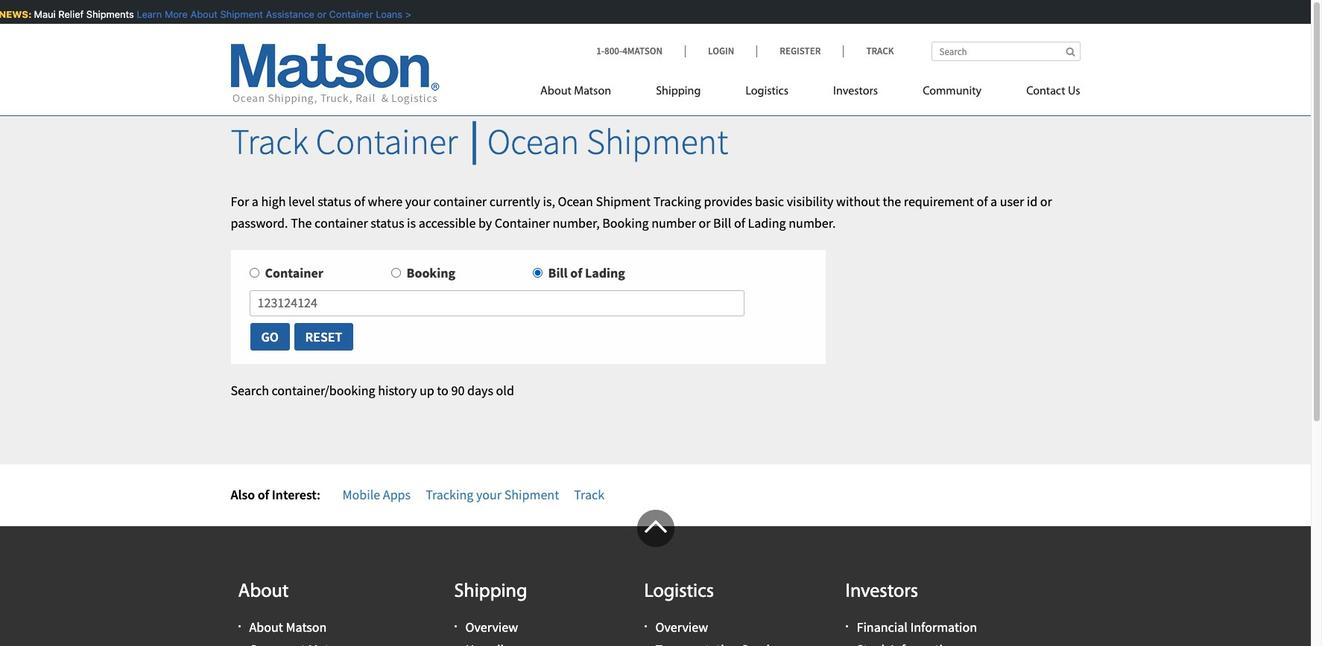 Task type: vqa. For each thing, say whether or not it's contained in the screenshot.
Track to the middle
yes



Task type: locate. For each thing, give the bounding box(es) containing it.
without
[[836, 193, 880, 210]]

0 horizontal spatial container
[[315, 214, 368, 231]]

register
[[780, 45, 821, 57]]

bill of lading
[[548, 265, 625, 282]]

booking left number
[[602, 214, 649, 231]]

│ocean
[[465, 119, 579, 164]]

assistance
[[264, 8, 313, 20]]

matson inside about matson link
[[574, 86, 611, 98]]

container right container 'radio'
[[265, 265, 324, 282]]

container inside 'for a high level status of where your container currently is, ocean shipment tracking provides basic visibility without the requirement of a user id or password. the container status is accessible by container number, booking number or bill of lading number.'
[[495, 214, 550, 231]]

visibility
[[787, 193, 834, 210]]

number.
[[789, 214, 836, 231]]

a
[[252, 193, 258, 210], [991, 193, 997, 210]]

1 vertical spatial bill
[[548, 265, 568, 282]]

booking inside 'for a high level status of where your container currently is, ocean shipment tracking provides basic visibility without the requirement of a user id or password. the container status is accessible by container number, booking number or bill of lading number.'
[[602, 214, 649, 231]]

>
[[403, 8, 410, 20]]

shipment
[[218, 8, 261, 20], [587, 119, 728, 164], [596, 193, 651, 210], [504, 487, 559, 504]]

1 vertical spatial track
[[231, 119, 308, 164]]

0 vertical spatial shipping
[[656, 86, 701, 98]]

0 vertical spatial bill
[[713, 214, 731, 231]]

None search field
[[931, 42, 1080, 61]]

1 vertical spatial container
[[315, 214, 368, 231]]

0 vertical spatial tracking
[[653, 193, 701, 210]]

0 vertical spatial or
[[315, 8, 325, 20]]

0 vertical spatial lading
[[748, 214, 786, 231]]

0 vertical spatial about matson link
[[540, 78, 634, 109]]

0 horizontal spatial booking
[[407, 265, 455, 282]]

0 horizontal spatial logistics
[[644, 583, 714, 603]]

0 horizontal spatial lading
[[585, 265, 625, 282]]

Booking radio
[[391, 269, 401, 278]]

container right the
[[315, 214, 368, 231]]

logistics down register link
[[746, 86, 789, 98]]

investors down register link
[[833, 86, 878, 98]]

footer containing about
[[0, 510, 1311, 647]]

track link
[[843, 45, 894, 57], [574, 487, 605, 504]]

2 overview from the left
[[656, 619, 708, 637]]

by
[[478, 214, 492, 231]]

tracking inside 'for a high level status of where your container currently is, ocean shipment tracking provides basic visibility without the requirement of a user id or password. the container status is accessible by container number, booking number or bill of lading number.'
[[653, 193, 701, 210]]

container
[[327, 8, 371, 20], [316, 119, 458, 164], [495, 214, 550, 231], [265, 265, 324, 282]]

matson
[[574, 86, 611, 98], [286, 619, 327, 637]]

a right for
[[252, 193, 258, 210]]

1 horizontal spatial track
[[574, 487, 605, 504]]

investors link
[[811, 78, 900, 109]]

of down "provides"
[[734, 214, 745, 231]]

Container radio
[[249, 269, 259, 278]]

or right id
[[1040, 193, 1052, 210]]

logistics
[[746, 86, 789, 98], [644, 583, 714, 603]]

1 horizontal spatial a
[[991, 193, 997, 210]]

1 vertical spatial lading
[[585, 265, 625, 282]]

of right bill of lading option
[[570, 265, 582, 282]]

lading down basic
[[748, 214, 786, 231]]

1 horizontal spatial shipping
[[656, 86, 701, 98]]

2 vertical spatial or
[[699, 214, 711, 231]]

2 overview link from the left
[[656, 619, 708, 637]]

your inside 'for a high level status of where your container currently is, ocean shipment tracking provides basic visibility without the requirement of a user id or password. the container status is accessible by container number, booking number or bill of lading number.'
[[405, 193, 431, 210]]

1 horizontal spatial overview link
[[656, 619, 708, 637]]

shipping
[[656, 86, 701, 98], [454, 583, 527, 603]]

about matson link
[[540, 78, 634, 109], [249, 619, 327, 637]]

tracking up number
[[653, 193, 701, 210]]

track container │ocean shipment
[[231, 119, 728, 164]]

0 horizontal spatial tracking
[[426, 487, 474, 504]]

0 vertical spatial track
[[866, 45, 894, 57]]

loans
[[374, 8, 401, 20]]

maui
[[32, 8, 54, 20]]

1 vertical spatial tracking
[[426, 487, 474, 504]]

tracking your shipment link
[[426, 487, 559, 504]]

also
[[231, 487, 255, 504]]

1 a from the left
[[252, 193, 258, 210]]

where
[[368, 193, 403, 210]]

1 horizontal spatial lading
[[748, 214, 786, 231]]

0 vertical spatial matson
[[574, 86, 611, 98]]

a left user
[[991, 193, 997, 210]]

lading down number,
[[585, 265, 625, 282]]

1 horizontal spatial logistics
[[746, 86, 789, 98]]

1-800-4matson link
[[596, 45, 685, 57]]

1 horizontal spatial matson
[[574, 86, 611, 98]]

2 horizontal spatial track
[[866, 45, 894, 57]]

about
[[189, 8, 216, 20], [540, 86, 572, 98], [238, 583, 289, 603], [249, 619, 283, 637]]

register link
[[757, 45, 843, 57]]

learn
[[135, 8, 160, 20]]

overview link
[[465, 619, 518, 637], [656, 619, 708, 637]]

0 vertical spatial status
[[318, 193, 351, 210]]

container
[[433, 193, 487, 210], [315, 214, 368, 231]]

of right the also
[[258, 487, 269, 504]]

currently
[[489, 193, 540, 210]]

bill
[[713, 214, 731, 231], [548, 265, 568, 282]]

of
[[354, 193, 365, 210], [977, 193, 988, 210], [734, 214, 745, 231], [570, 265, 582, 282], [258, 487, 269, 504]]

old
[[496, 382, 514, 400]]

about matson
[[540, 86, 611, 98], [249, 619, 327, 637]]

1 overview link from the left
[[465, 619, 518, 637]]

information
[[910, 619, 977, 637]]

learn more about shipment assistance or container loans > link
[[135, 8, 410, 20]]

container down currently
[[495, 214, 550, 231]]

lading
[[748, 214, 786, 231], [585, 265, 625, 282]]

0 vertical spatial investors
[[833, 86, 878, 98]]

1 vertical spatial or
[[1040, 193, 1052, 210]]

booking right 'booking' option
[[407, 265, 455, 282]]

investors
[[833, 86, 878, 98], [846, 583, 918, 603]]

1 horizontal spatial container
[[433, 193, 487, 210]]

2 vertical spatial track
[[574, 487, 605, 504]]

0 horizontal spatial bill
[[548, 265, 568, 282]]

footer
[[0, 510, 1311, 647]]

logistics down backtop image
[[644, 583, 714, 603]]

1 vertical spatial logistics
[[644, 583, 714, 603]]

1 vertical spatial status
[[371, 214, 404, 231]]

1 horizontal spatial overview
[[656, 619, 708, 637]]

or right number
[[699, 214, 711, 231]]

overview for logistics
[[656, 619, 708, 637]]

search
[[231, 382, 269, 400]]

status
[[318, 193, 351, 210], [371, 214, 404, 231]]

overview for shipping
[[465, 619, 518, 637]]

overview
[[465, 619, 518, 637], [656, 619, 708, 637]]

1 vertical spatial investors
[[846, 583, 918, 603]]

investors up financial
[[846, 583, 918, 603]]

financial information
[[857, 619, 977, 637]]

financial
[[857, 619, 908, 637]]

0 horizontal spatial your
[[405, 193, 431, 210]]

interest:
[[272, 487, 320, 504]]

Search search field
[[931, 42, 1080, 61]]

community link
[[900, 78, 1004, 109]]

90
[[451, 382, 465, 400]]

apps
[[383, 487, 411, 504]]

1 vertical spatial booking
[[407, 265, 455, 282]]

1 horizontal spatial about matson link
[[540, 78, 634, 109]]

0 horizontal spatial shipping
[[454, 583, 527, 603]]

1 vertical spatial track link
[[574, 487, 605, 504]]

bill down "provides"
[[713, 214, 731, 231]]

0 vertical spatial your
[[405, 193, 431, 210]]

container/booking
[[272, 382, 375, 400]]

Bill of Lading radio
[[533, 269, 542, 278]]

backtop image
[[637, 510, 674, 547]]

overview link for shipping
[[465, 619, 518, 637]]

tracking right apps
[[426, 487, 474, 504]]

1 horizontal spatial tracking
[[653, 193, 701, 210]]

or
[[315, 8, 325, 20], [1040, 193, 1052, 210], [699, 214, 711, 231]]

2 horizontal spatial or
[[1040, 193, 1052, 210]]

contact us link
[[1004, 78, 1080, 109]]

high
[[261, 193, 286, 210]]

ocean
[[558, 193, 593, 210]]

1 horizontal spatial bill
[[713, 214, 731, 231]]

contact us
[[1026, 86, 1080, 98]]

0 horizontal spatial a
[[252, 193, 258, 210]]

accessible
[[419, 214, 476, 231]]

track
[[866, 45, 894, 57], [231, 119, 308, 164], [574, 487, 605, 504]]

0 horizontal spatial overview link
[[465, 619, 518, 637]]

is,
[[543, 193, 555, 210]]

or right assistance
[[315, 8, 325, 20]]

for
[[231, 193, 249, 210]]

status right level
[[318, 193, 351, 210]]

booking
[[602, 214, 649, 231], [407, 265, 455, 282]]

0 vertical spatial about matson
[[540, 86, 611, 98]]

1 horizontal spatial about matson
[[540, 86, 611, 98]]

your
[[405, 193, 431, 210], [476, 487, 502, 504]]

1 vertical spatial about matson
[[249, 619, 327, 637]]

1 horizontal spatial track link
[[843, 45, 894, 57]]

None button
[[249, 323, 291, 352], [293, 323, 354, 352], [249, 323, 291, 352], [293, 323, 354, 352]]

container up accessible
[[433, 193, 487, 210]]

1 vertical spatial shipping
[[454, 583, 527, 603]]

bill right bill of lading option
[[548, 265, 568, 282]]

1-
[[596, 45, 604, 57]]

blue matson logo with ocean, shipping, truck, rail and logistics written beneath it. image
[[231, 44, 439, 105]]

up
[[420, 382, 434, 400]]

1 horizontal spatial booking
[[602, 214, 649, 231]]

1 vertical spatial matson
[[286, 619, 327, 637]]

also of interest:
[[231, 487, 320, 504]]

1 vertical spatial your
[[476, 487, 502, 504]]

0 vertical spatial booking
[[602, 214, 649, 231]]

0 horizontal spatial overview
[[465, 619, 518, 637]]

1 vertical spatial about matson link
[[249, 619, 327, 637]]

maui relief shipments
[[32, 8, 135, 20]]

1 overview from the left
[[465, 619, 518, 637]]

0 vertical spatial logistics
[[746, 86, 789, 98]]

0 horizontal spatial track link
[[574, 487, 605, 504]]

shipment inside 'for a high level status of where your container currently is, ocean shipment tracking provides basic visibility without the requirement of a user id or password. the container status is accessible by container number, booking number or bill of lading number.'
[[596, 193, 651, 210]]

status down the where
[[371, 214, 404, 231]]

tracking
[[653, 193, 701, 210], [426, 487, 474, 504]]



Task type: describe. For each thing, give the bounding box(es) containing it.
1 horizontal spatial or
[[699, 214, 711, 231]]

0 horizontal spatial status
[[318, 193, 351, 210]]

login
[[708, 45, 734, 57]]

0 horizontal spatial or
[[315, 8, 325, 20]]

top menu navigation
[[540, 78, 1080, 109]]

mobile
[[342, 487, 380, 504]]

Enter Bill # text field
[[249, 291, 745, 317]]

us
[[1068, 86, 1080, 98]]

0 vertical spatial container
[[433, 193, 487, 210]]

search container/booking history up to 90 days old
[[231, 382, 514, 400]]

of left user
[[977, 193, 988, 210]]

shipments
[[85, 8, 132, 20]]

0 vertical spatial track link
[[843, 45, 894, 57]]

basic
[[755, 193, 784, 210]]

logistics inside top menu navigation
[[746, 86, 789, 98]]

shipping link
[[634, 78, 723, 109]]

1 horizontal spatial status
[[371, 214, 404, 231]]

0 horizontal spatial matson
[[286, 619, 327, 637]]

1-800-4matson
[[596, 45, 663, 57]]

requirement
[[904, 193, 974, 210]]

login link
[[685, 45, 757, 57]]

password.
[[231, 214, 288, 231]]

history
[[378, 382, 417, 400]]

1 horizontal spatial your
[[476, 487, 502, 504]]

0 horizontal spatial track
[[231, 119, 308, 164]]

tracking your shipment
[[426, 487, 559, 504]]

container up the where
[[316, 119, 458, 164]]

the
[[291, 214, 312, 231]]

provides
[[704, 193, 752, 210]]

about inside top menu navigation
[[540, 86, 572, 98]]

about matson inside top menu navigation
[[540, 86, 611, 98]]

id
[[1027, 193, 1038, 210]]

container left loans
[[327, 8, 371, 20]]

mobile apps
[[342, 487, 411, 504]]

0 horizontal spatial about matson
[[249, 619, 327, 637]]

investors inside top menu navigation
[[833, 86, 878, 98]]

4matson
[[622, 45, 663, 57]]

logistics link
[[723, 78, 811, 109]]

2 a from the left
[[991, 193, 997, 210]]

level
[[289, 193, 315, 210]]

mobile apps link
[[342, 487, 411, 504]]

learn more about shipment assistance or container loans >
[[135, 8, 410, 20]]

contact
[[1026, 86, 1065, 98]]

of left the where
[[354, 193, 365, 210]]

shipping inside shipping link
[[656, 86, 701, 98]]

search image
[[1066, 47, 1075, 57]]

number,
[[553, 214, 600, 231]]

days
[[467, 382, 493, 400]]

number
[[652, 214, 696, 231]]

bill inside 'for a high level status of where your container currently is, ocean shipment tracking provides basic visibility without the requirement of a user id or password. the container status is accessible by container number, booking number or bill of lading number.'
[[713, 214, 731, 231]]

to
[[437, 382, 449, 400]]

community
[[923, 86, 982, 98]]

0 horizontal spatial about matson link
[[249, 619, 327, 637]]

overview link for logistics
[[656, 619, 708, 637]]

is
[[407, 214, 416, 231]]

for a high level status of where your container currently is, ocean shipment tracking provides basic visibility without the requirement of a user id or password. the container status is accessible by container number, booking number or bill of lading number.
[[231, 193, 1052, 231]]

relief
[[57, 8, 82, 20]]

financial information link
[[857, 619, 977, 637]]

user
[[1000, 193, 1024, 210]]

more
[[163, 8, 186, 20]]

lading inside 'for a high level status of where your container currently is, ocean shipment tracking provides basic visibility without the requirement of a user id or password. the container status is accessible by container number, booking number or bill of lading number.'
[[748, 214, 786, 231]]

800-
[[604, 45, 622, 57]]

the
[[883, 193, 901, 210]]



